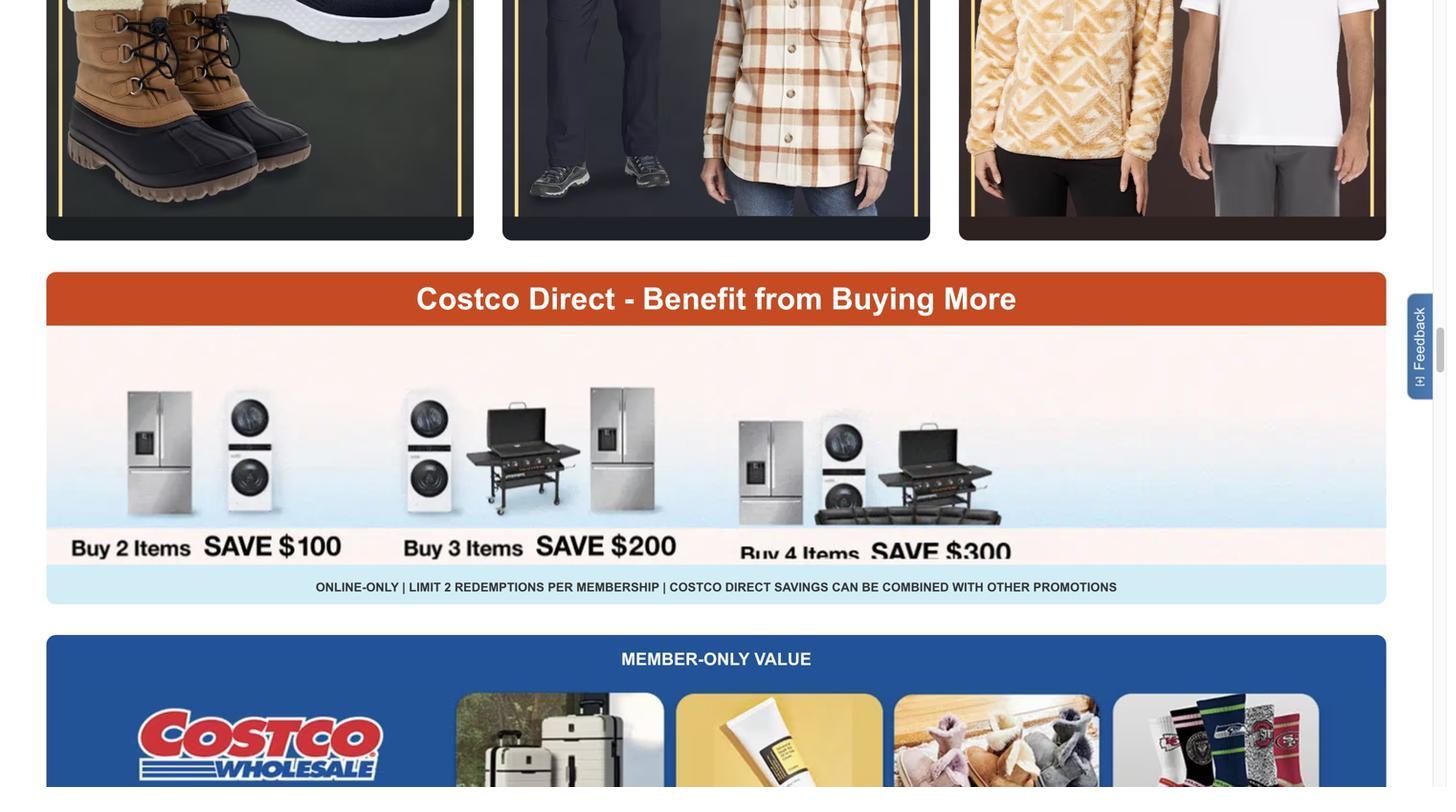 Task type: locate. For each thing, give the bounding box(es) containing it.
feedback
[[1412, 308, 1428, 371]]

feedback link
[[1407, 293, 1440, 401]]

0 vertical spatial only
[[366, 581, 399, 595]]

online-
[[316, 581, 366, 595]]

costco
[[416, 282, 520, 316]]

only left "limit"
[[366, 581, 399, 595]]

men's and ladies' shoes image
[[46, 0, 474, 217]]

costco
[[669, 581, 722, 595]]

combined
[[882, 581, 949, 595]]

1 horizontal spatial |
[[663, 581, 666, 595]]

buying
[[831, 282, 935, 316]]

0 horizontal spatial |
[[402, 581, 406, 595]]

benefit
[[642, 282, 746, 316]]

| left "limit"
[[402, 581, 406, 595]]

|
[[402, 581, 406, 595], [663, 581, 666, 595]]

value
[[754, 650, 811, 669]]

only inside member-only value link
[[704, 650, 750, 669]]

| left the "costco"
[[663, 581, 666, 595]]

1 vertical spatial only
[[704, 650, 750, 669]]

member-only value
[[621, 650, 811, 669]]

direct
[[725, 581, 771, 595]]

1 horizontal spatial only
[[704, 650, 750, 669]]

0 horizontal spatial only
[[366, 581, 399, 595]]

-
[[624, 282, 634, 316]]

1 | from the left
[[402, 581, 406, 595]]

only left value
[[704, 650, 750, 669]]

men's and women's eddie bauer apparel image
[[503, 0, 930, 217]]

men's and women's hurley apparel image
[[959, 0, 1386, 217]]

only
[[366, 581, 399, 595], [704, 650, 750, 669]]

2 | from the left
[[663, 581, 666, 595]]

savings
[[774, 581, 829, 595]]



Task type: describe. For each thing, give the bounding box(es) containing it.
member-only value link
[[46, 635, 1386, 788]]

member-
[[621, 650, 704, 669]]

other
[[987, 581, 1030, 595]]

be
[[862, 581, 879, 595]]

can
[[832, 581, 858, 595]]

with
[[952, 581, 984, 595]]

online-only | limit 2 redemptions per membership | costco direct savings can be combined with other promotions
[[316, 581, 1117, 595]]

2
[[444, 581, 451, 595]]

from
[[755, 282, 823, 316]]

limit
[[409, 581, 441, 595]]

membership
[[576, 581, 659, 595]]

costco direct - benefit from buying more
[[416, 282, 1017, 316]]

per
[[548, 581, 573, 595]]

more
[[944, 282, 1017, 316]]

only for member-
[[704, 650, 750, 669]]

promotions
[[1033, 581, 1117, 595]]

buy 2 items save $100 buy 3 items save $200 buy 4 items save $300 buy 5 items save $400 image
[[46, 326, 1386, 565]]

redemptions
[[455, 581, 544, 595]]

costco next. travelpro, most inc, dearfoams, strideline image
[[46, 684, 1386, 788]]

only for online-
[[366, 581, 399, 595]]

direct
[[528, 282, 615, 316]]



Task type: vqa. For each thing, say whether or not it's contained in the screenshot.
the membership
yes



